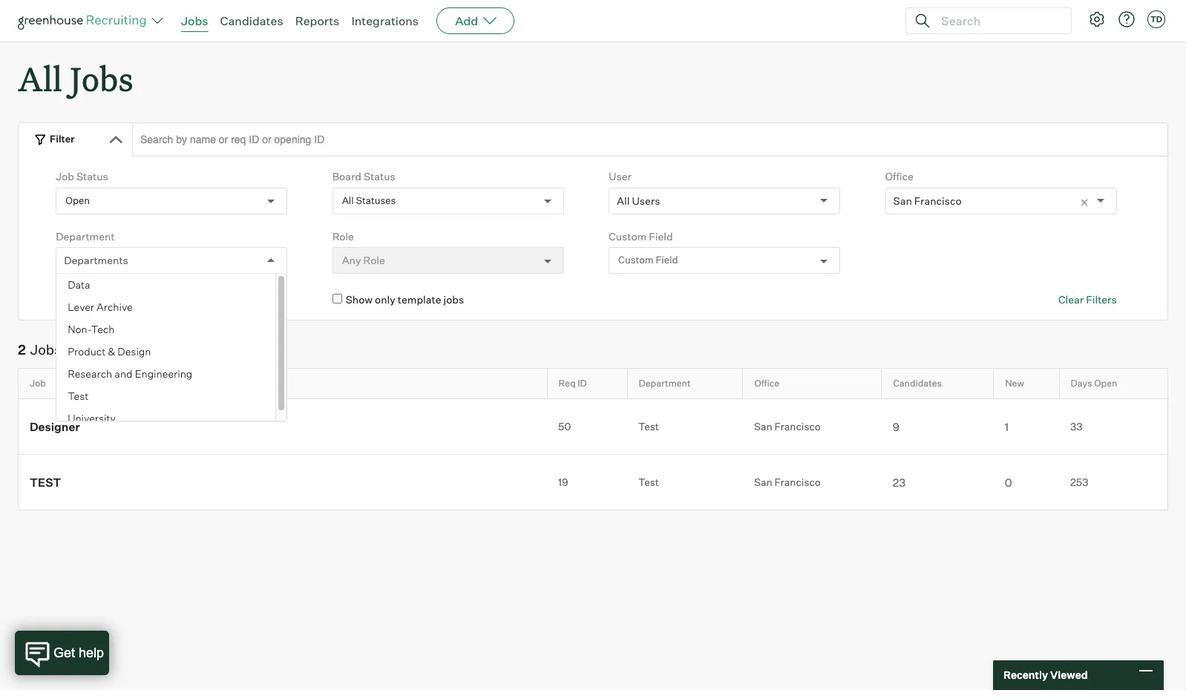 Task type: describe. For each thing, give the bounding box(es) containing it.
jobs for 2 jobs
[[30, 341, 61, 358]]

show for show only jobs i'm following
[[69, 293, 96, 306]]

td button
[[1148, 10, 1165, 28]]

0 vertical spatial san francisco
[[893, 194, 962, 207]]

2 jobs from the left
[[444, 293, 464, 306]]

engineering
[[135, 368, 192, 380]]

all for all users
[[617, 194, 630, 207]]

0 vertical spatial field
[[649, 230, 673, 243]]

1 link
[[994, 419, 1059, 434]]

clear value image
[[1079, 197, 1090, 208]]

0 vertical spatial open
[[65, 194, 90, 206]]

0 vertical spatial custom field
[[609, 230, 673, 243]]

days open
[[1071, 378, 1118, 389]]

recently viewed
[[1004, 669, 1088, 682]]

product & design option
[[57, 341, 276, 363]]

filter
[[50, 133, 75, 145]]

0 vertical spatial francisco
[[914, 194, 962, 207]]

9
[[893, 420, 900, 434]]

integrations link
[[351, 13, 419, 28]]

filters
[[1086, 293, 1117, 306]]

clear filters link
[[1059, 293, 1117, 307]]

Show only template jobs checkbox
[[332, 294, 342, 304]]

2
[[18, 341, 26, 358]]

viewed
[[1050, 669, 1088, 682]]

0 vertical spatial san
[[893, 194, 912, 207]]

0 vertical spatial office
[[885, 170, 914, 183]]

template
[[398, 293, 441, 306]]

all users option
[[617, 194, 660, 207]]

san for 23
[[754, 476, 773, 488]]

253
[[1071, 476, 1089, 488]]

design
[[118, 345, 151, 358]]

td button
[[1145, 7, 1168, 31]]

non-tech option
[[57, 319, 276, 341]]

board
[[332, 170, 361, 183]]

show only template jobs
[[346, 293, 464, 306]]

jobs for all jobs
[[70, 56, 133, 100]]

td
[[1151, 14, 1163, 24]]

university option
[[57, 408, 276, 430]]

lever archive
[[68, 301, 133, 313]]

show for show only template jobs
[[346, 293, 373, 306]]

greenhouse recruiting image
[[18, 12, 151, 30]]

research and engineering
[[68, 368, 192, 380]]

university
[[68, 412, 116, 425]]

Search text field
[[938, 10, 1058, 32]]

recently
[[1004, 669, 1048, 682]]

statuses
[[356, 194, 396, 206]]

req
[[559, 378, 576, 389]]

1 vertical spatial office
[[755, 378, 780, 389]]

clear
[[1059, 293, 1084, 306]]

jobs link
[[181, 13, 208, 28]]

id
[[578, 378, 587, 389]]

1 vertical spatial custom
[[618, 254, 654, 266]]

board status
[[332, 170, 395, 183]]

configure image
[[1088, 10, 1106, 28]]

clear value element
[[1079, 188, 1097, 214]]

data option
[[57, 274, 276, 296]]

1
[[1005, 420, 1009, 434]]

2 jobs
[[18, 341, 61, 358]]

all for all jobs
[[18, 56, 62, 100]]

designer link
[[19, 418, 547, 435]]

1 vertical spatial custom field
[[618, 254, 678, 266]]

req id
[[559, 378, 587, 389]]

new
[[1005, 378, 1024, 389]]

designer
[[30, 420, 80, 434]]

all statuses
[[342, 194, 396, 206]]

all users
[[617, 194, 660, 207]]

archive
[[97, 301, 133, 313]]

add
[[455, 13, 478, 28]]

1 jobs from the left
[[121, 293, 142, 306]]



Task type: locate. For each thing, give the bounding box(es) containing it.
clear filters
[[1059, 293, 1117, 306]]

0 vertical spatial department
[[56, 230, 115, 243]]

9 link
[[882, 419, 994, 434]]

user
[[609, 170, 632, 183]]

1 horizontal spatial open
[[1094, 378, 1118, 389]]

only right lever
[[98, 293, 119, 306]]

open down job status
[[65, 194, 90, 206]]

custom field
[[609, 230, 673, 243], [618, 254, 678, 266]]

1 horizontal spatial jobs
[[70, 56, 133, 100]]

san
[[893, 194, 912, 207], [754, 420, 773, 433], [754, 476, 773, 488]]

data
[[68, 279, 90, 291]]

san francisco option
[[893, 194, 962, 207]]

show down data
[[69, 293, 96, 306]]

reports link
[[295, 13, 340, 28]]

product
[[68, 345, 106, 358]]

job for job status
[[56, 170, 74, 183]]

1 horizontal spatial job
[[56, 170, 74, 183]]

2 vertical spatial jobs
[[30, 341, 61, 358]]

0 horizontal spatial only
[[98, 293, 119, 306]]

1 vertical spatial field
[[656, 254, 678, 266]]

2 horizontal spatial jobs
[[181, 13, 208, 28]]

0 vertical spatial custom
[[609, 230, 647, 243]]

test inside test option
[[68, 390, 89, 402]]

research
[[68, 368, 112, 380]]

non-tech
[[68, 323, 115, 336]]

candidates link
[[220, 13, 283, 28]]

23 link
[[882, 474, 994, 490]]

1 vertical spatial francisco
[[775, 420, 821, 433]]

reports
[[295, 13, 340, 28]]

all
[[18, 56, 62, 100], [617, 194, 630, 207], [342, 194, 354, 206]]

0 vertical spatial job
[[56, 170, 74, 183]]

jobs
[[181, 13, 208, 28], [70, 56, 133, 100], [30, 341, 61, 358]]

jobs right template
[[444, 293, 464, 306]]

only
[[98, 293, 119, 306], [375, 293, 396, 306]]

1 horizontal spatial show
[[346, 293, 373, 306]]

0 horizontal spatial candidates
[[220, 13, 283, 28]]

job for job
[[30, 378, 46, 389]]

show only jobs i'm following
[[69, 293, 205, 306]]

custom
[[609, 230, 647, 243], [618, 254, 654, 266]]

jobs
[[121, 293, 142, 306], [444, 293, 464, 306]]

lever
[[68, 301, 94, 313]]

1 vertical spatial jobs
[[70, 56, 133, 100]]

office
[[885, 170, 914, 183], [755, 378, 780, 389]]

custom field down all users
[[609, 230, 673, 243]]

candidates
[[220, 13, 283, 28], [893, 378, 942, 389]]

1 vertical spatial san
[[754, 420, 773, 433]]

test
[[30, 476, 61, 490]]

status for job status
[[76, 170, 108, 183]]

1 horizontal spatial only
[[375, 293, 396, 306]]

0 horizontal spatial status
[[76, 170, 108, 183]]

add button
[[437, 7, 515, 34]]

0 horizontal spatial jobs
[[121, 293, 142, 306]]

job down 2 jobs
[[30, 378, 46, 389]]

0 vertical spatial candidates
[[220, 13, 283, 28]]

status
[[76, 170, 108, 183], [364, 170, 395, 183]]

0 horizontal spatial job
[[30, 378, 46, 389]]

1 vertical spatial candidates
[[893, 378, 942, 389]]

1 horizontal spatial office
[[885, 170, 914, 183]]

and
[[115, 368, 133, 380]]

19
[[558, 476, 568, 489]]

2 vertical spatial francisco
[[775, 476, 821, 488]]

job status
[[56, 170, 108, 183]]

1 only from the left
[[98, 293, 119, 306]]

1 horizontal spatial status
[[364, 170, 395, 183]]

only for template
[[375, 293, 396, 306]]

francisco for 23
[[775, 476, 821, 488]]

san for 9
[[754, 420, 773, 433]]

francisco for 9
[[775, 420, 821, 433]]

list box
[[57, 274, 287, 430]]

research and engineering option
[[57, 363, 276, 385]]

0 horizontal spatial all
[[18, 56, 62, 100]]

2 vertical spatial san francisco
[[754, 476, 821, 488]]

all left users on the top of the page
[[617, 194, 630, 207]]

candidates right jobs link
[[220, 13, 283, 28]]

2 show from the left
[[346, 293, 373, 306]]

1 horizontal spatial department
[[639, 378, 691, 389]]

1 vertical spatial san francisco
[[754, 420, 821, 433]]

following
[[161, 293, 205, 306]]

0 vertical spatial jobs
[[181, 13, 208, 28]]

1 vertical spatial open
[[1094, 378, 1118, 389]]

francisco
[[914, 194, 962, 207], [775, 420, 821, 433], [775, 476, 821, 488]]

2 horizontal spatial all
[[617, 194, 630, 207]]

0 horizontal spatial office
[[755, 378, 780, 389]]

show right show only template jobs option
[[346, 293, 373, 306]]

lever archive option
[[57, 296, 276, 319]]

custom field down users on the top of the page
[[618, 254, 678, 266]]

0 vertical spatial test
[[68, 390, 89, 402]]

&
[[108, 345, 115, 358]]

0 link
[[994, 474, 1059, 490]]

1 horizontal spatial jobs
[[444, 293, 464, 306]]

all down board
[[342, 194, 354, 206]]

all jobs
[[18, 56, 133, 100]]

0 horizontal spatial open
[[65, 194, 90, 206]]

product & design
[[68, 345, 151, 358]]

show
[[69, 293, 96, 306], [346, 293, 373, 306]]

None field
[[64, 248, 68, 273]]

1 horizontal spatial candidates
[[893, 378, 942, 389]]

Search by name or req ID or opening ID text field
[[132, 123, 1168, 157]]

departments
[[64, 254, 128, 267]]

33
[[1071, 420, 1083, 433]]

0 horizontal spatial department
[[56, 230, 115, 243]]

jobs right the 2
[[30, 341, 61, 358]]

san francisco for 23
[[754, 476, 821, 488]]

only for jobs
[[98, 293, 119, 306]]

test link
[[19, 474, 547, 490]]

open right days
[[1094, 378, 1118, 389]]

tech
[[91, 323, 115, 336]]

1 status from the left
[[76, 170, 108, 183]]

test for test
[[638, 476, 659, 488]]

all for all statuses
[[342, 194, 354, 206]]

field
[[649, 230, 673, 243], [656, 254, 678, 266]]

department
[[56, 230, 115, 243], [639, 378, 691, 389]]

i'm
[[144, 293, 159, 306]]

integrations
[[351, 13, 419, 28]]

list box containing data
[[57, 274, 287, 430]]

50
[[558, 420, 571, 433]]

test for designer
[[638, 420, 659, 433]]

1 vertical spatial job
[[30, 378, 46, 389]]

users
[[632, 194, 660, 207]]

23
[[893, 476, 906, 490]]

2 status from the left
[[364, 170, 395, 183]]

test option
[[57, 385, 276, 408]]

1 vertical spatial test
[[638, 420, 659, 433]]

2 vertical spatial test
[[638, 476, 659, 488]]

1 vertical spatial department
[[639, 378, 691, 389]]

job down filter
[[56, 170, 74, 183]]

jobs left the i'm
[[121, 293, 142, 306]]

non-
[[68, 323, 91, 336]]

0 horizontal spatial jobs
[[30, 341, 61, 358]]

san francisco for 9
[[754, 420, 821, 433]]

san francisco
[[893, 194, 962, 207], [754, 420, 821, 433], [754, 476, 821, 488]]

open
[[65, 194, 90, 206], [1094, 378, 1118, 389]]

2 vertical spatial san
[[754, 476, 773, 488]]

1 horizontal spatial all
[[342, 194, 354, 206]]

jobs left candidates link
[[181, 13, 208, 28]]

days
[[1071, 378, 1092, 389]]

candidates up 9 link
[[893, 378, 942, 389]]

only left template
[[375, 293, 396, 306]]

job
[[56, 170, 74, 183], [30, 378, 46, 389]]

jobs down the greenhouse recruiting image
[[70, 56, 133, 100]]

0
[[1005, 476, 1012, 490]]

1 show from the left
[[69, 293, 96, 306]]

0 horizontal spatial show
[[69, 293, 96, 306]]

all up filter
[[18, 56, 62, 100]]

test
[[68, 390, 89, 402], [638, 420, 659, 433], [638, 476, 659, 488]]

role
[[332, 230, 354, 243]]

2 only from the left
[[375, 293, 396, 306]]

status for board status
[[364, 170, 395, 183]]



Task type: vqa. For each thing, say whether or not it's contained in the screenshot.
the rightmost Average time to
no



